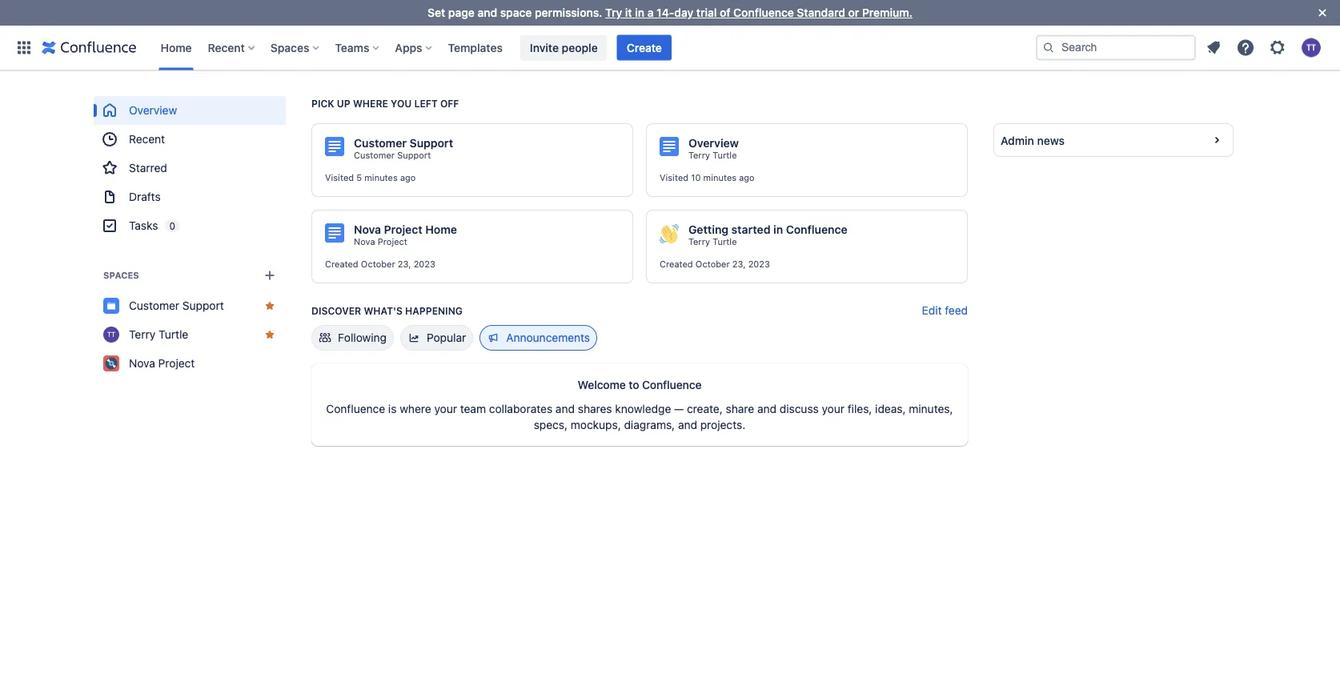 Task type: locate. For each thing, give the bounding box(es) containing it.
minutes right 10
[[704, 173, 737, 183]]

2 october from the left
[[696, 259, 730, 270]]

visited 5 minutes ago
[[325, 173, 416, 183]]

0 horizontal spatial created october 23, 2023
[[325, 259, 436, 270]]

2 minutes from the left
[[704, 173, 737, 183]]

0 horizontal spatial 2023
[[414, 259, 436, 270]]

discover
[[312, 305, 361, 316]]

0 horizontal spatial october
[[361, 259, 395, 270]]

nova
[[354, 223, 381, 236], [354, 237, 375, 247], [129, 357, 155, 370]]

starred
[[129, 161, 167, 175]]

banner containing home
[[0, 25, 1341, 70]]

0 horizontal spatial recent
[[129, 133, 165, 146]]

2 visited from the left
[[660, 173, 689, 183]]

unstar this space image
[[264, 328, 276, 341]]

1 vertical spatial where
[[400, 402, 431, 416]]

where for your
[[400, 402, 431, 416]]

ago down customer support customer support
[[400, 173, 416, 183]]

0 horizontal spatial spaces
[[103, 270, 139, 281]]

0 vertical spatial recent
[[208, 41, 245, 54]]

0 horizontal spatial nova project link
[[94, 349, 286, 378]]

people
[[562, 41, 598, 54]]

ago for overview
[[739, 173, 755, 183]]

1 minutes from the left
[[365, 173, 398, 183]]

tasks
[[129, 219, 158, 232]]

nova project link down customer support
[[94, 349, 286, 378]]

create link
[[617, 35, 672, 60]]

where right up
[[353, 98, 388, 109]]

0 horizontal spatial nova project
[[129, 357, 195, 370]]

0 vertical spatial nova project link
[[354, 236, 408, 247]]

1 horizontal spatial nova project
[[354, 237, 408, 247]]

support for customer support customer support
[[410, 137, 453, 150]]

1 created october 23, 2023 from the left
[[325, 259, 436, 270]]

1 horizontal spatial where
[[400, 402, 431, 416]]

share
[[726, 402, 755, 416]]

october for getting
[[696, 259, 730, 270]]

0 vertical spatial turtle
[[713, 150, 737, 161]]

0 horizontal spatial home
[[161, 41, 192, 54]]

0 vertical spatial overview
[[129, 104, 177, 117]]

1 horizontal spatial your
[[822, 402, 845, 416]]

1 horizontal spatial visited
[[660, 173, 689, 183]]

nova project link down visited 5 minutes ago
[[354, 236, 408, 247]]

in
[[635, 6, 645, 19], [774, 223, 783, 236]]

created october 23, 2023 down nova project home
[[325, 259, 436, 270]]

created down getting
[[660, 259, 693, 270]]

space
[[500, 6, 532, 19]]

appswitcher icon image
[[14, 38, 34, 57]]

23, down started
[[733, 259, 746, 270]]

october down getting
[[696, 259, 730, 270]]

overview link
[[94, 96, 286, 125]]

in right started
[[774, 223, 783, 236]]

0 horizontal spatial ago
[[400, 173, 416, 183]]

your left 'files,'
[[822, 402, 845, 416]]

create a space image
[[260, 266, 280, 285]]

terry up 10
[[689, 150, 710, 161]]

created october 23, 2023 down getting
[[660, 259, 770, 270]]

2 23, from the left
[[733, 259, 746, 270]]

0 vertical spatial spaces
[[271, 41, 309, 54]]

spaces down tasks
[[103, 270, 139, 281]]

confluence right started
[[786, 223, 848, 236]]

where inside confluence is where your team collaborates and shares knowledge — create, share and discuss your files, ideas, minutes, specs, mockups, diagrams, and projects.
[[400, 402, 431, 416]]

invite
[[530, 41, 559, 54]]

pick up where you left off
[[312, 98, 459, 109]]

recent inside recent link
[[129, 133, 165, 146]]

visited for customer
[[325, 173, 354, 183]]

nova down visited 5 minutes ago
[[354, 223, 381, 236]]

0 vertical spatial terry turtle link
[[689, 150, 737, 161]]

mockups,
[[571, 418, 621, 432]]

where
[[353, 98, 388, 109], [400, 402, 431, 416]]

1 vertical spatial recent
[[129, 133, 165, 146]]

nova down nova project home
[[354, 237, 375, 247]]

nova project down customer support
[[129, 357, 195, 370]]

terry turtle link for 10
[[689, 150, 737, 161]]

support up visited 5 minutes ago
[[397, 150, 431, 161]]

1 ago from the left
[[400, 173, 416, 183]]

announcements button
[[480, 325, 598, 351]]

confluence left is
[[326, 402, 385, 416]]

and right share
[[758, 402, 777, 416]]

shares
[[578, 402, 612, 416]]

14-
[[657, 6, 675, 19]]

october down nova project home
[[361, 259, 395, 270]]

created
[[325, 259, 359, 270], [660, 259, 693, 270]]

0 horizontal spatial created
[[325, 259, 359, 270]]

close image
[[1314, 3, 1333, 22]]

minutes right 5
[[365, 173, 398, 183]]

created october 23, 2023
[[325, 259, 436, 270], [660, 259, 770, 270]]

0 vertical spatial terry turtle
[[689, 237, 737, 247]]

and right page
[[478, 6, 497, 19]]

1 horizontal spatial 2023
[[749, 259, 770, 270]]

support left unstar this space icon
[[182, 299, 224, 312]]

1 vertical spatial home
[[426, 223, 457, 236]]

terry turtle
[[689, 237, 737, 247], [129, 328, 188, 341]]

0 vertical spatial terry
[[689, 150, 710, 161]]

2 2023 from the left
[[749, 259, 770, 270]]

1 visited from the left
[[325, 173, 354, 183]]

group
[[94, 96, 286, 240]]

customer for customer support customer support
[[354, 137, 407, 150]]

spaces right recent popup button
[[271, 41, 309, 54]]

0 horizontal spatial overview
[[129, 104, 177, 117]]

0 horizontal spatial visited
[[325, 173, 354, 183]]

confluence image
[[42, 38, 137, 57], [42, 38, 137, 57]]

admin
[[1001, 134, 1035, 147]]

where for you
[[353, 98, 388, 109]]

ago
[[400, 173, 416, 183], [739, 173, 755, 183]]

recent link
[[94, 125, 286, 154]]

2 ago from the left
[[739, 173, 755, 183]]

visited 10 minutes ago
[[660, 173, 755, 183]]

news
[[1038, 134, 1065, 147]]

terry down getting
[[689, 237, 710, 247]]

23,
[[398, 259, 411, 270], [733, 259, 746, 270]]

ago for customer
[[400, 173, 416, 183]]

nova project down nova project home
[[354, 237, 408, 247]]

apps
[[395, 41, 423, 54]]

1 horizontal spatial created
[[660, 259, 693, 270]]

1 horizontal spatial october
[[696, 259, 730, 270]]

overview terry turtle
[[689, 137, 739, 161]]

home
[[161, 41, 192, 54], [426, 223, 457, 236]]

nova project link
[[354, 236, 408, 247], [94, 349, 286, 378]]

1 23, from the left
[[398, 259, 411, 270]]

created october 23, 2023 for getting
[[660, 259, 770, 270]]

1 horizontal spatial overview
[[689, 137, 739, 150]]

starred link
[[94, 154, 286, 183]]

terry turtle down customer support
[[129, 328, 188, 341]]

and
[[478, 6, 497, 19], [556, 402, 575, 416], [758, 402, 777, 416], [678, 418, 698, 432]]

turtle down getting
[[713, 237, 737, 247]]

spaces
[[271, 41, 309, 54], [103, 270, 139, 281]]

terry turtle link up visited 10 minutes ago
[[689, 150, 737, 161]]

0 horizontal spatial minutes
[[365, 173, 398, 183]]

overview up recent link
[[129, 104, 177, 117]]

recent
[[208, 41, 245, 54], [129, 133, 165, 146]]

0 vertical spatial home
[[161, 41, 192, 54]]

1 horizontal spatial recent
[[208, 41, 245, 54]]

1 vertical spatial terry turtle link
[[689, 236, 737, 247]]

terry turtle link for october
[[689, 236, 737, 247]]

following
[[338, 331, 387, 344]]

recent inside recent popup button
[[208, 41, 245, 54]]

welcome
[[578, 378, 626, 391]]

1 vertical spatial customer support link
[[94, 292, 286, 320]]

apps button
[[390, 35, 439, 60]]

1 october from the left
[[361, 259, 395, 270]]

1 2023 from the left
[[414, 259, 436, 270]]

welcome to confluence
[[578, 378, 702, 391]]

2023 for started
[[749, 259, 770, 270]]

created for nova project home
[[325, 259, 359, 270]]

visited left 5
[[325, 173, 354, 183]]

visited left 10
[[660, 173, 689, 183]]

0 horizontal spatial where
[[353, 98, 388, 109]]

2 created october 23, 2023 from the left
[[660, 259, 770, 270]]

october
[[361, 259, 395, 270], [696, 259, 730, 270]]

unstar this space image
[[264, 300, 276, 312]]

what's
[[364, 305, 403, 316]]

1 horizontal spatial created october 23, 2023
[[660, 259, 770, 270]]

2 vertical spatial terry turtle link
[[94, 320, 286, 349]]

created up discover
[[325, 259, 359, 270]]

0 vertical spatial where
[[353, 98, 388, 109]]

invite people
[[530, 41, 598, 54]]

invite people button
[[521, 35, 608, 60]]

edit feed button
[[922, 303, 968, 319]]

2023 down started
[[749, 259, 770, 270]]

1 vertical spatial overview
[[689, 137, 739, 150]]

1 vertical spatial terry
[[689, 237, 710, 247]]

it
[[625, 6, 632, 19]]

1 vertical spatial in
[[774, 223, 783, 236]]

1 horizontal spatial ago
[[739, 173, 755, 183]]

0 horizontal spatial 23,
[[398, 259, 411, 270]]

your left team
[[434, 402, 457, 416]]

:wave: image
[[660, 224, 679, 243], [660, 224, 679, 243]]

confluence
[[734, 6, 794, 19], [786, 223, 848, 236], [642, 378, 702, 391], [326, 402, 385, 416]]

0 horizontal spatial your
[[434, 402, 457, 416]]

1 vertical spatial turtle
[[713, 237, 737, 247]]

0 horizontal spatial terry turtle
[[129, 328, 188, 341]]

and down —
[[678, 418, 698, 432]]

notification icon image
[[1205, 38, 1224, 57]]

2 created from the left
[[660, 259, 693, 270]]

to
[[629, 378, 639, 391]]

1 horizontal spatial customer support link
[[354, 150, 431, 161]]

recent right home link
[[208, 41, 245, 54]]

overview up visited 10 minutes ago
[[689, 137, 739, 150]]

1 created from the left
[[325, 259, 359, 270]]

1 horizontal spatial 23,
[[733, 259, 746, 270]]

where right is
[[400, 402, 431, 416]]

terry turtle link down customer support
[[94, 320, 286, 349]]

turtle up visited 10 minutes ago
[[713, 150, 737, 161]]

1 horizontal spatial in
[[774, 223, 783, 236]]

0 vertical spatial nova project
[[354, 237, 408, 247]]

turtle
[[713, 150, 737, 161], [713, 237, 737, 247], [159, 328, 188, 341]]

0 vertical spatial in
[[635, 6, 645, 19]]

or
[[849, 6, 860, 19]]

recent up starred
[[129, 133, 165, 146]]

terry turtle link down visited 10 minutes ago
[[689, 236, 737, 247]]

terry down customer support
[[129, 328, 156, 341]]

spaces button
[[266, 35, 325, 60]]

project
[[384, 223, 423, 236], [378, 237, 408, 247], [158, 357, 195, 370]]

support down left
[[410, 137, 453, 150]]

1 horizontal spatial spaces
[[271, 41, 309, 54]]

23, down nova project home
[[398, 259, 411, 270]]

turtle down customer support
[[159, 328, 188, 341]]

pick
[[312, 98, 334, 109]]

try
[[606, 6, 623, 19]]

1 vertical spatial nova project link
[[94, 349, 286, 378]]

minutes,
[[909, 402, 954, 416]]

project down customer support
[[158, 357, 195, 370]]

terry turtle down getting
[[689, 237, 737, 247]]

2023 down nova project home
[[414, 259, 436, 270]]

in left a
[[635, 6, 645, 19]]

confluence inside confluence is where your team collaborates and shares knowledge — create, share and discuss your files, ideas, minutes, specs, mockups, diagrams, and projects.
[[326, 402, 385, 416]]

customer
[[354, 137, 407, 150], [354, 150, 395, 161], [129, 299, 179, 312]]

1 horizontal spatial minutes
[[704, 173, 737, 183]]

support
[[410, 137, 453, 150], [397, 150, 431, 161], [182, 299, 224, 312]]

admin news button
[[995, 124, 1233, 156]]

feed
[[945, 304, 968, 317]]

ago right 10
[[739, 173, 755, 183]]

visited
[[325, 173, 354, 183], [660, 173, 689, 183]]

minutes
[[365, 173, 398, 183], [704, 173, 737, 183]]

2023
[[414, 259, 436, 270], [749, 259, 770, 270]]

settings icon image
[[1269, 38, 1288, 57]]

banner
[[0, 25, 1341, 70]]

up
[[337, 98, 351, 109]]



Task type: vqa. For each thing, say whether or not it's contained in the screenshot.
project settings
no



Task type: describe. For each thing, give the bounding box(es) containing it.
Search field
[[1036, 35, 1197, 60]]

1 vertical spatial terry turtle
[[129, 328, 188, 341]]

teams
[[335, 41, 370, 54]]

0 horizontal spatial customer support link
[[94, 292, 286, 320]]

1 horizontal spatial home
[[426, 223, 457, 236]]

edit feed
[[922, 304, 968, 317]]

minutes for terry
[[704, 173, 737, 183]]

popular button
[[400, 325, 474, 351]]

announcements
[[506, 331, 590, 344]]

admin news
[[1001, 134, 1065, 147]]

templates
[[448, 41, 503, 54]]

set page and space permissions. try it in a 14-day trial of confluence standard or premium.
[[428, 6, 913, 19]]

popular
[[427, 331, 466, 344]]

minutes for support
[[365, 173, 398, 183]]

group containing overview
[[94, 96, 286, 240]]

drafts link
[[94, 183, 286, 211]]

23, for started
[[733, 259, 746, 270]]

recent button
[[203, 35, 261, 60]]

nova project home
[[354, 223, 457, 236]]

5
[[357, 173, 362, 183]]

you
[[391, 98, 412, 109]]

home inside global element
[[161, 41, 192, 54]]

and up specs,
[[556, 402, 575, 416]]

collaborates
[[489, 402, 553, 416]]

happening
[[405, 305, 463, 316]]

permissions.
[[535, 6, 603, 19]]

teams button
[[330, 35, 386, 60]]

project down nova project home
[[378, 237, 408, 247]]

created october 23, 2023 for nova
[[325, 259, 436, 270]]

trial
[[697, 6, 717, 19]]

0 vertical spatial customer support link
[[354, 150, 431, 161]]

drafts
[[129, 190, 161, 203]]

page
[[448, 6, 475, 19]]

—
[[674, 402, 684, 416]]

support for customer support
[[182, 299, 224, 312]]

standard
[[797, 6, 846, 19]]

set
[[428, 6, 445, 19]]

confluence up —
[[642, 378, 702, 391]]

spaces inside popup button
[[271, 41, 309, 54]]

your profile and preferences image
[[1302, 38, 1322, 57]]

confluence right of in the right top of the page
[[734, 6, 794, 19]]

of
[[720, 6, 731, 19]]

2 vertical spatial turtle
[[159, 328, 188, 341]]

overview for overview terry turtle
[[689, 137, 739, 150]]

overview for overview
[[129, 104, 177, 117]]

off
[[440, 98, 459, 109]]

2023 for project
[[414, 259, 436, 270]]

create,
[[687, 402, 723, 416]]

2 vertical spatial terry
[[129, 328, 156, 341]]

getting
[[689, 223, 729, 236]]

diagrams,
[[624, 418, 675, 432]]

files,
[[848, 402, 873, 416]]

1 your from the left
[[434, 402, 457, 416]]

premium.
[[863, 6, 913, 19]]

help icon image
[[1237, 38, 1256, 57]]

23, for project
[[398, 259, 411, 270]]

is
[[388, 402, 397, 416]]

started
[[732, 223, 771, 236]]

try it in a 14-day trial of confluence standard or premium. link
[[606, 6, 913, 19]]

turtle inside overview terry turtle
[[713, 150, 737, 161]]

ideas,
[[876, 402, 906, 416]]

edit
[[922, 304, 942, 317]]

following button
[[312, 325, 394, 351]]

search image
[[1043, 41, 1056, 54]]

create
[[627, 41, 662, 54]]

global element
[[10, 25, 1033, 70]]

team
[[460, 402, 486, 416]]

0 horizontal spatial in
[[635, 6, 645, 19]]

1 horizontal spatial terry turtle
[[689, 237, 737, 247]]

knowledge
[[615, 402, 671, 416]]

customer for customer support
[[129, 299, 179, 312]]

10
[[691, 173, 701, 183]]

2 your from the left
[[822, 402, 845, 416]]

projects.
[[701, 418, 746, 432]]

visited for overview
[[660, 173, 689, 183]]

confluence is where your team collaborates and shares knowledge — create, share and discuss your files, ideas, minutes, specs, mockups, diagrams, and projects.
[[326, 402, 954, 432]]

1 horizontal spatial nova project link
[[354, 236, 408, 247]]

nova down customer support
[[129, 357, 155, 370]]

discuss
[[780, 402, 819, 416]]

created for getting started in confluence
[[660, 259, 693, 270]]

customer support customer support
[[354, 137, 453, 161]]

a
[[648, 6, 654, 19]]

project down visited 5 minutes ago
[[384, 223, 423, 236]]

0
[[169, 220, 175, 231]]

templates link
[[443, 35, 508, 60]]

home link
[[156, 35, 197, 60]]

customer support
[[129, 299, 224, 312]]

day
[[675, 6, 694, 19]]

left
[[414, 98, 438, 109]]

october for nova
[[361, 259, 395, 270]]

specs,
[[534, 418, 568, 432]]

1 vertical spatial nova project
[[129, 357, 195, 370]]

terry inside overview terry turtle
[[689, 150, 710, 161]]

1 vertical spatial spaces
[[103, 270, 139, 281]]

discover what's happening
[[312, 305, 463, 316]]

getting started in confluence
[[689, 223, 848, 236]]



